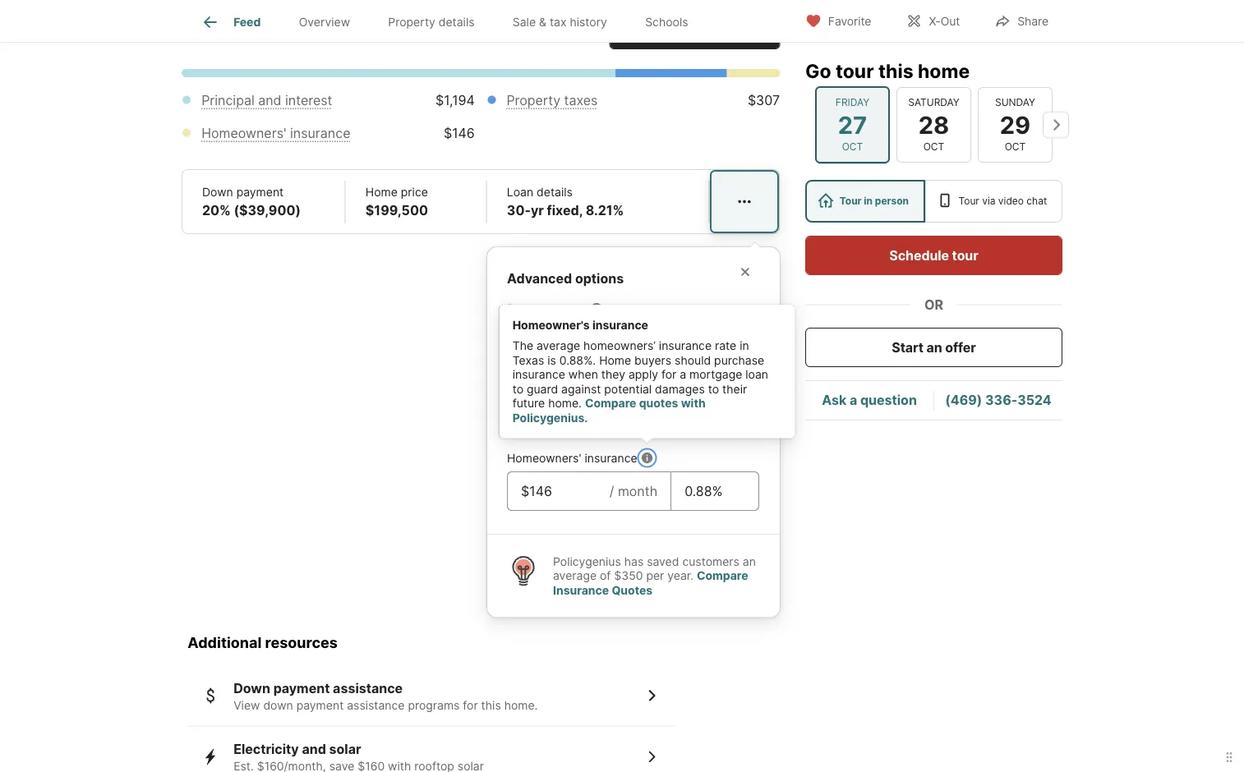 Task type: describe. For each thing, give the bounding box(es) containing it.
via
[[982, 195, 996, 207]]

1 vertical spatial a
[[850, 392, 857, 408]]

an inside button
[[927, 339, 943, 356]]

month for hoa dues
[[707, 409, 746, 425]]

schedule tour button
[[806, 236, 1063, 275]]

against
[[562, 383, 601, 397]]

electricity and solar
[[234, 742, 361, 758]]

tour for tour via video chat
[[959, 195, 980, 207]]

purchase
[[714, 354, 765, 368]]

tab list containing feed
[[182, 0, 721, 42]]

apply
[[629, 368, 658, 382]]

tooltip containing advanced options
[[487, 235, 1086, 618]]

1 to from the left
[[513, 383, 524, 397]]

/ for homeowners' insurance
[[610, 484, 614, 500]]

start an offer button
[[806, 328, 1063, 367]]

policygenius
[[553, 555, 621, 569]]

compare insurance quotes
[[553, 570, 748, 598]]

for inside the %. home buyers should purchase insurance when they apply for a mortgage loan to guard against potential damages to their future home.
[[662, 368, 677, 382]]

0 vertical spatial month
[[299, 17, 367, 43]]

down for ($39,900)
[[202, 185, 233, 199]]

their
[[723, 383, 747, 397]]

&
[[539, 15, 547, 29]]

solar
[[329, 742, 361, 758]]

and for electricity
[[302, 742, 326, 758]]

additional
[[188, 635, 262, 653]]

favorite
[[828, 14, 872, 28]]

home inside the %. home buyers should purchase insurance when they apply for a mortgage loan to guard against potential damages to their future home.
[[599, 354, 631, 368]]

buyers
[[635, 354, 672, 368]]

30-
[[507, 203, 531, 219]]

rate
[[715, 340, 737, 354]]

tour in person option
[[806, 180, 925, 223]]

0 horizontal spatial per
[[259, 17, 294, 43]]

year.
[[668, 570, 694, 584]]

property details tab
[[369, 2, 494, 42]]

ask a question link
[[822, 392, 917, 408]]

0 vertical spatial this
[[879, 59, 914, 82]]

3524
[[1018, 392, 1052, 408]]

a inside the %. home buyers should purchase insurance when they apply for a mortgage loan to guard against potential damages to their future home.
[[680, 368, 686, 382]]

customers
[[683, 555, 740, 569]]

/ year
[[622, 334, 658, 350]]

electricity
[[234, 742, 299, 758]]

home
[[918, 59, 970, 82]]

schedule tour
[[890, 247, 979, 263]]

$350
[[614, 570, 643, 584]]

/ month for homeowners' insurance
[[610, 484, 658, 500]]

list box containing tour in person
[[806, 180, 1063, 223]]

home. inside the %. home buyers should purchase insurance when they apply for a mortgage loan to guard against potential damages to their future home.
[[548, 397, 582, 411]]

mortgage
[[690, 368, 743, 382]]

home price $199,500
[[366, 185, 428, 219]]

ask
[[822, 392, 847, 408]]

/ month for hoa dues
[[698, 409, 746, 425]]

home. inside down payment assistance view down payment assistance programs for this home.
[[504, 699, 538, 713]]

/ for property taxes
[[622, 334, 627, 350]]

sunday
[[995, 96, 1036, 108]]

(469)
[[946, 392, 983, 408]]

/ for hoa dues
[[698, 409, 703, 425]]

tour for go
[[836, 59, 874, 82]]

1 vertical spatial assistance
[[347, 699, 405, 713]]

compare insurance quotes link
[[553, 570, 748, 598]]

details for property details
[[439, 15, 475, 29]]

is
[[548, 354, 556, 368]]

0 horizontal spatial homeowners' insurance
[[202, 125, 351, 141]]

27
[[838, 110, 867, 139]]

share
[[1018, 14, 1049, 28]]

get pre-approved
[[638, 22, 751, 38]]

in inside the average homeowners' insurance rate in texas is 0.88
[[740, 340, 749, 354]]

8.21%
[[586, 203, 624, 219]]

2 vertical spatial payment
[[296, 699, 344, 713]]

for inside down payment assistance view down payment assistance programs for this home.
[[463, 699, 478, 713]]

($39,900)
[[234, 203, 301, 219]]

friday
[[836, 96, 870, 108]]

average inside policygenius has saved customers an average of $350 per year.
[[553, 570, 597, 584]]

down payment assistance view down payment assistance programs for this home.
[[234, 681, 538, 713]]

336-
[[986, 392, 1018, 408]]

start
[[892, 339, 924, 356]]

tour via video chat
[[959, 195, 1047, 207]]

chat
[[1027, 195, 1047, 207]]

oct for 27
[[842, 141, 863, 153]]

average inside the average homeowners' insurance rate in texas is 0.88
[[537, 340, 580, 354]]

overview tab
[[280, 2, 369, 42]]

lightbulb icon element
[[507, 555, 553, 599]]

hoa
[[507, 377, 532, 391]]

down payment 20% ($39,900)
[[202, 185, 301, 219]]

1 horizontal spatial homeowners' insurance
[[507, 452, 638, 466]]

$307
[[748, 93, 780, 109]]

electricity and solar button
[[188, 728, 674, 773]]

interest
[[285, 93, 332, 109]]

compare for compare insurance quotes
[[697, 570, 748, 584]]

go tour this home
[[806, 59, 970, 82]]

share button
[[981, 4, 1063, 37]]

insurance up homeowners'
[[593, 319, 649, 333]]

quotes
[[612, 584, 653, 598]]

lightbulb icon image
[[507, 555, 540, 588]]

0 vertical spatial taxes
[[564, 93, 598, 109]]

insurance down interest
[[290, 125, 351, 141]]

programs
[[408, 699, 460, 713]]

sale & tax history tab
[[494, 2, 626, 42]]

in inside option
[[864, 195, 873, 207]]

%. home buyers should purchase insurance when they apply for a mortgage loan to guard against potential damages to their future home.
[[513, 354, 769, 411]]

has
[[624, 555, 644, 569]]

compare quotes with policygenius.
[[513, 397, 706, 425]]

payment for 20%
[[236, 185, 284, 199]]

of
[[600, 570, 611, 584]]

loan details 30-yr fixed, 8.21%
[[507, 185, 624, 219]]

compare for compare quotes with policygenius.
[[585, 397, 637, 411]]

compare quotes with policygenius. link
[[513, 397, 706, 425]]

damages
[[655, 383, 705, 397]]

advanced
[[507, 271, 572, 287]]

down
[[263, 699, 293, 713]]

$146
[[444, 125, 475, 141]]

tour in person
[[840, 195, 909, 207]]



Task type: locate. For each thing, give the bounding box(es) containing it.
0 horizontal spatial tour
[[840, 195, 862, 207]]

0 vertical spatial payment
[[236, 185, 284, 199]]

potential
[[604, 383, 652, 397]]

2 tour from the left
[[959, 195, 980, 207]]

favorite button
[[791, 4, 886, 37]]

1 horizontal spatial oct
[[924, 141, 945, 153]]

this left home
[[879, 59, 914, 82]]

0 horizontal spatial oct
[[842, 141, 863, 153]]

compare inside compare insurance quotes
[[697, 570, 748, 584]]

1 vertical spatial for
[[463, 699, 478, 713]]

feed link
[[201, 12, 261, 32]]

details up fixed,
[[537, 185, 573, 199]]

and for principal
[[258, 93, 282, 109]]

an
[[927, 339, 943, 356], [743, 555, 756, 569]]

%.
[[584, 354, 596, 368]]

compare
[[585, 397, 637, 411], [697, 570, 748, 584]]

an inside policygenius has saved customers an average of $350 per year.
[[743, 555, 756, 569]]

1 horizontal spatial home
[[599, 354, 631, 368]]

/ up policygenius
[[610, 484, 614, 500]]

0 vertical spatial property
[[388, 15, 436, 29]]

2 horizontal spatial /
[[698, 409, 703, 425]]

1 horizontal spatial per
[[646, 570, 664, 584]]

for up the damages
[[662, 368, 677, 382]]

tour
[[840, 195, 862, 207], [959, 195, 980, 207]]

property for property taxes link
[[507, 93, 561, 109]]

should
[[675, 354, 711, 368]]

policygenius has saved customers an average of $350 per year.
[[553, 555, 756, 584]]

tour up friday at the top of page
[[836, 59, 874, 82]]

1 horizontal spatial /
[[622, 334, 627, 350]]

2 vertical spatial /
[[610, 484, 614, 500]]

details for loan details 30-yr fixed, 8.21%
[[537, 185, 573, 199]]

1 horizontal spatial homeowners'
[[507, 452, 582, 466]]

0 horizontal spatial down
[[202, 185, 233, 199]]

property taxes
[[507, 93, 598, 109], [507, 302, 587, 316]]

0 horizontal spatial and
[[258, 93, 282, 109]]

0 horizontal spatial to
[[513, 383, 524, 397]]

x-out
[[929, 14, 960, 28]]

0 vertical spatial home.
[[548, 397, 582, 411]]

1 vertical spatial an
[[743, 555, 756, 569]]

0 vertical spatial /
[[622, 334, 627, 350]]

saved
[[647, 555, 679, 569]]

dues
[[535, 377, 562, 391]]

approved
[[691, 22, 751, 38]]

0 vertical spatial details
[[439, 15, 475, 29]]

2 vertical spatial property
[[507, 302, 554, 316]]

oct for 29
[[1005, 141, 1026, 153]]

month
[[299, 17, 367, 43], [707, 409, 746, 425], [618, 484, 658, 500]]

1 horizontal spatial to
[[708, 383, 719, 397]]

oct inside sunday 29 oct
[[1005, 141, 1026, 153]]

friday 27 oct
[[836, 96, 870, 153]]

0 horizontal spatial compare
[[585, 397, 637, 411]]

1 horizontal spatial tour
[[959, 195, 980, 207]]

video
[[999, 195, 1024, 207]]

1 horizontal spatial this
[[879, 59, 914, 82]]

home inside "home price $199,500"
[[366, 185, 398, 199]]

1 oct from the left
[[842, 141, 863, 153]]

homeowners'
[[202, 125, 287, 141], [507, 452, 582, 466]]

insurance inside the %. home buyers should purchase insurance when they apply for a mortgage loan to guard against potential damages to their future home.
[[513, 368, 565, 382]]

year
[[631, 334, 658, 350]]

None text field
[[521, 407, 685, 427]]

0 horizontal spatial this
[[481, 699, 501, 713]]

in left person
[[864, 195, 873, 207]]

hoa dues
[[507, 377, 562, 391]]

when
[[569, 368, 598, 382]]

homeowners' insurance down the policygenius.
[[507, 452, 638, 466]]

payment for assistance
[[273, 681, 330, 697]]

1 vertical spatial per
[[646, 570, 664, 584]]

tour right schedule on the top
[[952, 247, 979, 263]]

homeowners' insurance down principal and interest
[[202, 125, 351, 141]]

x-out button
[[892, 4, 974, 37]]

tooltip
[[487, 235, 1086, 618]]

1 vertical spatial tour
[[952, 247, 979, 263]]

month for homeowners' insurance
[[618, 484, 658, 500]]

1 horizontal spatial month
[[618, 484, 658, 500]]

1 horizontal spatial / month
[[698, 409, 746, 425]]

overview
[[299, 15, 350, 29]]

this right programs
[[481, 699, 501, 713]]

1 vertical spatial homeowners' insurance
[[507, 452, 638, 466]]

insurance inside the average homeowners' insurance rate in texas is 0.88
[[659, 340, 712, 354]]

property inside property details tab
[[388, 15, 436, 29]]

0 vertical spatial homeowners' insurance
[[202, 125, 351, 141]]

to up future
[[513, 383, 524, 397]]

1 horizontal spatial compare
[[697, 570, 748, 584]]

person
[[875, 195, 909, 207]]

tour left person
[[840, 195, 862, 207]]

0 vertical spatial homeowners'
[[202, 125, 287, 141]]

per left overview
[[259, 17, 294, 43]]

1 vertical spatial down
[[234, 681, 270, 697]]

1 horizontal spatial tour
[[952, 247, 979, 263]]

1 vertical spatial this
[[481, 699, 501, 713]]

1 vertical spatial average
[[553, 570, 597, 584]]

saturday
[[909, 96, 960, 108]]

reset
[[400, 23, 437, 39]]

homeowners' down the principal
[[202, 125, 287, 141]]

oct for 28
[[924, 141, 945, 153]]

and
[[258, 93, 282, 109], [302, 742, 326, 758]]

yr
[[531, 203, 544, 219]]

1 vertical spatial homeowners'
[[507, 452, 582, 466]]

details right reset
[[439, 15, 475, 29]]

oct inside the friday 27 oct
[[842, 141, 863, 153]]

0 horizontal spatial tour
[[836, 59, 874, 82]]

an left offer at the top of page
[[927, 339, 943, 356]]

tour
[[836, 59, 874, 82], [952, 247, 979, 263]]

payment right down
[[296, 699, 344, 713]]

0 vertical spatial average
[[537, 340, 580, 354]]

/ left "year"
[[622, 334, 627, 350]]

2 horizontal spatial month
[[707, 409, 746, 425]]

a
[[680, 368, 686, 382], [850, 392, 857, 408]]

0.88
[[560, 354, 584, 368]]

month up interest
[[299, 17, 367, 43]]

a right 'ask'
[[850, 392, 857, 408]]

1 vertical spatial compare
[[697, 570, 748, 584]]

/ month up has
[[610, 484, 658, 500]]

oct down 27
[[842, 141, 863, 153]]

and up homeowners' insurance link
[[258, 93, 282, 109]]

1 horizontal spatial for
[[662, 368, 677, 382]]

payment up down
[[273, 681, 330, 697]]

1 horizontal spatial home.
[[548, 397, 582, 411]]

go
[[806, 59, 832, 82]]

down up 20%
[[202, 185, 233, 199]]

0 horizontal spatial home
[[366, 185, 398, 199]]

down for view
[[234, 681, 270, 697]]

quotes
[[639, 397, 679, 411]]

this
[[879, 59, 914, 82], [481, 699, 501, 713]]

sale
[[513, 15, 536, 29]]

0 horizontal spatial in
[[740, 340, 749, 354]]

(469) 336-3524
[[946, 392, 1052, 408]]

0 horizontal spatial homeowners'
[[202, 125, 287, 141]]

1 vertical spatial and
[[302, 742, 326, 758]]

principal and interest
[[202, 93, 332, 109]]

2 to from the left
[[708, 383, 719, 397]]

tour for tour in person
[[840, 195, 862, 207]]

0 vertical spatial in
[[864, 195, 873, 207]]

home
[[366, 185, 398, 199], [599, 354, 631, 368]]

average up is
[[537, 340, 580, 354]]

taxes up homeowner's insurance
[[558, 302, 587, 316]]

home up 'they'
[[599, 354, 631, 368]]

this inside down payment assistance view down payment assistance programs for this home.
[[481, 699, 501, 713]]

schools tab
[[626, 2, 707, 42]]

1 horizontal spatial a
[[850, 392, 857, 408]]

property for property details tab
[[388, 15, 436, 29]]

3 oct from the left
[[1005, 141, 1026, 153]]

1 vertical spatial property taxes
[[507, 302, 587, 316]]

insurance up guard
[[513, 368, 565, 382]]

compare down potential
[[585, 397, 637, 411]]

out
[[941, 14, 960, 28]]

1 horizontal spatial details
[[537, 185, 573, 199]]

list box
[[806, 180, 1063, 223]]

homeowners' down the policygenius.
[[507, 452, 582, 466]]

None text field
[[521, 333, 609, 352], [685, 333, 746, 352], [521, 482, 597, 502], [685, 482, 746, 502], [521, 333, 609, 352], [685, 333, 746, 352], [521, 482, 597, 502], [685, 482, 746, 502]]

None button
[[815, 86, 890, 164], [897, 87, 972, 163], [978, 87, 1053, 163], [815, 86, 890, 164], [897, 87, 972, 163], [978, 87, 1053, 163]]

guard
[[527, 383, 558, 397]]

$1,648 per month
[[182, 17, 367, 43]]

average up insurance
[[553, 570, 597, 584]]

details inside tab
[[439, 15, 475, 29]]

price
[[401, 185, 428, 199]]

schools
[[645, 15, 688, 29]]

home up '$199,500' on the left top
[[366, 185, 398, 199]]

2 oct from the left
[[924, 141, 945, 153]]

for right programs
[[463, 699, 478, 713]]

oct inside saturday 28 oct
[[924, 141, 945, 153]]

per
[[259, 17, 294, 43], [646, 570, 664, 584]]

offer
[[945, 339, 976, 356]]

1 horizontal spatial in
[[864, 195, 873, 207]]

property taxes down sale & tax history tab
[[507, 93, 598, 109]]

1 horizontal spatial down
[[234, 681, 270, 697]]

1 tour from the left
[[840, 195, 862, 207]]

payment up ($39,900)
[[236, 185, 284, 199]]

taxes down history
[[564, 93, 598, 109]]

1 vertical spatial payment
[[273, 681, 330, 697]]

insurance up should
[[659, 340, 712, 354]]

schedule
[[890, 247, 949, 263]]

down up view
[[234, 681, 270, 697]]

question
[[861, 392, 917, 408]]

fixed,
[[547, 203, 583, 219]]

/ down the damages
[[698, 409, 703, 425]]

$1,648
[[182, 17, 254, 43]]

0 vertical spatial a
[[680, 368, 686, 382]]

0 horizontal spatial / month
[[610, 484, 658, 500]]

1 vertical spatial /
[[698, 409, 703, 425]]

month down the their
[[707, 409, 746, 425]]

1 vertical spatial taxes
[[558, 302, 587, 316]]

1 vertical spatial home
[[599, 354, 631, 368]]

down inside down payment assistance view down payment assistance programs for this home.
[[234, 681, 270, 697]]

policygenius.
[[513, 412, 588, 425]]

to down mortgage at right
[[708, 383, 719, 397]]

0 horizontal spatial month
[[299, 17, 367, 43]]

2 horizontal spatial oct
[[1005, 141, 1026, 153]]

compare inside compare quotes with policygenius.
[[585, 397, 637, 411]]

advanced options
[[507, 271, 624, 287]]

per down saved
[[646, 570, 664, 584]]

an right customers
[[743, 555, 756, 569]]

0 vertical spatial an
[[927, 339, 943, 356]]

down inside down payment 20% ($39,900)
[[202, 185, 233, 199]]

1 horizontal spatial an
[[927, 339, 943, 356]]

tour left via
[[959, 195, 980, 207]]

get pre-approved button
[[609, 10, 780, 50]]

0 vertical spatial per
[[259, 17, 294, 43]]

and inside button
[[302, 742, 326, 758]]

0 vertical spatial compare
[[585, 397, 637, 411]]

per inside policygenius has saved customers an average of $350 per year.
[[646, 570, 664, 584]]

month up has
[[618, 484, 658, 500]]

0 vertical spatial down
[[202, 185, 233, 199]]

taxes
[[564, 93, 598, 109], [558, 302, 587, 316]]

1 vertical spatial in
[[740, 340, 749, 354]]

sunday 29 oct
[[995, 96, 1036, 153]]

tab list
[[182, 0, 721, 42]]

1 vertical spatial details
[[537, 185, 573, 199]]

insurance down compare quotes with policygenius. link
[[585, 452, 638, 466]]

homeowners' insurance
[[202, 125, 351, 141], [507, 452, 638, 466]]

0 horizontal spatial details
[[439, 15, 475, 29]]

0 horizontal spatial home.
[[504, 699, 538, 713]]

homeowners' insurance link
[[202, 125, 351, 141]]

with
[[681, 397, 706, 411]]

property taxes link
[[507, 93, 598, 109]]

property details
[[388, 15, 475, 29]]

details inside loan details 30-yr fixed, 8.21%
[[537, 185, 573, 199]]

tour inside button
[[952, 247, 979, 263]]

insurance
[[290, 125, 351, 141], [593, 319, 649, 333], [659, 340, 712, 354], [513, 368, 565, 382], [585, 452, 638, 466]]

0 vertical spatial property taxes
[[507, 93, 598, 109]]

0 vertical spatial home
[[366, 185, 398, 199]]

additional resources
[[188, 635, 338, 653]]

insurance
[[553, 584, 609, 598]]

loan
[[746, 368, 769, 382]]

0 horizontal spatial for
[[463, 699, 478, 713]]

1 vertical spatial home.
[[504, 699, 538, 713]]

next image
[[1043, 112, 1069, 138]]

oct down 28
[[924, 141, 945, 153]]

in up purchase
[[740, 340, 749, 354]]

payment
[[236, 185, 284, 199], [273, 681, 330, 697], [296, 699, 344, 713]]

1 vertical spatial / month
[[610, 484, 658, 500]]

oct down 29
[[1005, 141, 1026, 153]]

start an offer
[[892, 339, 976, 356]]

view
[[234, 699, 260, 713]]

and left solar
[[302, 742, 326, 758]]

resources
[[265, 635, 338, 653]]

x-
[[929, 14, 941, 28]]

feed
[[234, 15, 261, 29]]

principal and interest link
[[202, 93, 332, 109]]

tour via video chat option
[[925, 180, 1063, 223]]

property taxes up homeowner's
[[507, 302, 587, 316]]

1 vertical spatial property
[[507, 93, 561, 109]]

0 horizontal spatial /
[[610, 484, 614, 500]]

0 horizontal spatial a
[[680, 368, 686, 382]]

homeowners'
[[584, 340, 656, 354]]

/ month down the their
[[698, 409, 746, 425]]

28
[[919, 110, 950, 139]]

0 vertical spatial assistance
[[333, 681, 403, 697]]

a up the damages
[[680, 368, 686, 382]]

texas
[[513, 354, 544, 368]]

tour for schedule
[[952, 247, 979, 263]]

1 horizontal spatial and
[[302, 742, 326, 758]]

they
[[601, 368, 626, 382]]

sale & tax history
[[513, 15, 607, 29]]

future
[[513, 397, 545, 411]]

or
[[925, 297, 944, 313]]

0 vertical spatial and
[[258, 93, 282, 109]]

0 vertical spatial / month
[[698, 409, 746, 425]]

compare down customers
[[697, 570, 748, 584]]

0 vertical spatial for
[[662, 368, 677, 382]]

0 vertical spatial tour
[[836, 59, 874, 82]]

2 vertical spatial month
[[618, 484, 658, 500]]

payment inside down payment 20% ($39,900)
[[236, 185, 284, 199]]

1 vertical spatial month
[[707, 409, 746, 425]]

0 horizontal spatial an
[[743, 555, 756, 569]]

$199,500
[[366, 203, 428, 219]]



Task type: vqa. For each thing, say whether or not it's contained in the screenshot.


